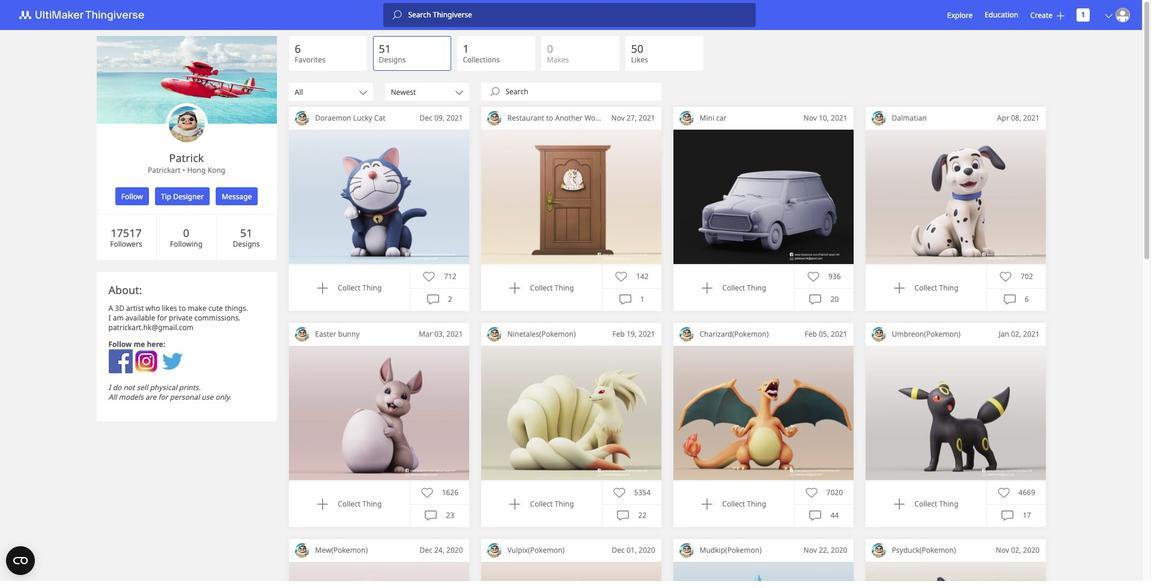 Task type: locate. For each thing, give the bounding box(es) containing it.
collect for 702
[[915, 283, 937, 293]]

for
[[157, 313, 167, 323], [158, 392, 168, 403]]

2021 right 10,
[[831, 113, 847, 123]]

1 vertical spatial designs
[[233, 239, 260, 249]]

follow left tip
[[121, 191, 143, 202]]

comment image left 23
[[425, 510, 437, 522]]

nov 02, 2020
[[996, 545, 1040, 556]]

2020 right 01,
[[639, 545, 655, 556]]

collect up mew(pokemon)
[[338, 499, 361, 509]]

1 vertical spatial all
[[108, 392, 117, 403]]

collect thing up ninetales(pokemon) in the bottom of the page
[[530, 283, 574, 293]]

like image left 936
[[807, 271, 819, 283]]

collect thing for 7020
[[722, 499, 766, 509]]

0 inside '0 makes'
[[547, 41, 553, 56]]

thing for 936
[[747, 283, 766, 293]]

i inside "i do not sell physical prints. all models are for personal use only."
[[108, 383, 111, 393]]

thing card image for dalmatian
[[865, 130, 1046, 265]]

collect thing link for 4669
[[893, 499, 958, 511]]

collect thing up vulpix(pokemon)
[[530, 499, 574, 509]]

2020 right 24,
[[446, 545, 463, 556]]

0 vertical spatial 02,
[[1011, 329, 1021, 339]]

artist
[[126, 303, 144, 314]]

1
[[1081, 10, 1085, 20], [463, 41, 469, 56], [640, 295, 644, 305]]

0 vertical spatial i
[[108, 313, 111, 323]]

3 2020 from the left
[[831, 545, 847, 556]]

like image for 7020
[[805, 487, 817, 499]]

1 image image from the left
[[108, 350, 132, 374]]

like image left the 712
[[423, 271, 435, 283]]

17517 followers
[[110, 226, 142, 249]]

0 vertical spatial for
[[157, 313, 167, 323]]

collect thing up mew(pokemon)
[[338, 499, 382, 509]]

collect up umbreon(pokemon)
[[915, 283, 937, 293]]

0 vertical spatial 0
[[547, 41, 553, 56]]

image image up physical
[[160, 350, 184, 374]]

add to collection image
[[317, 282, 329, 294], [509, 282, 521, 294], [701, 499, 713, 511]]

02, for jan
[[1011, 329, 1021, 339]]

2020 right 22, in the right of the page
[[831, 545, 847, 556]]

1 horizontal spatial all
[[295, 87, 303, 97]]

follow inside button
[[121, 191, 143, 202]]

2021 right 08,
[[1023, 113, 1040, 123]]

5354 link
[[613, 487, 651, 499]]

dec for dec 01, 2020
[[612, 545, 625, 556]]

comment image
[[427, 294, 439, 306], [619, 294, 631, 306], [1004, 294, 1016, 306], [425, 510, 437, 522], [1002, 510, 1014, 522]]

comment image left 20 in the right bottom of the page
[[809, 294, 821, 306]]

1 2020 from the left
[[446, 545, 463, 556]]

comment image left 22
[[617, 510, 629, 522]]

add to collection image up ninetales(pokemon) in the bottom of the page
[[509, 282, 521, 294]]

1 horizontal spatial 0
[[547, 41, 553, 56]]

1 vertical spatial 1
[[463, 41, 469, 56]]

comment image down 142 link
[[619, 294, 631, 306]]

thing card image for mew(pokemon)
[[289, 562, 469, 582]]

1 horizontal spatial 51 designs
[[379, 41, 406, 65]]

nov left 27,
[[611, 113, 625, 123]]

collect thing link for 142
[[509, 282, 574, 294]]

collect thing link for 712
[[317, 282, 382, 294]]

2020 for nov 22, 2020
[[831, 545, 847, 556]]

05,
[[819, 329, 829, 339]]

collect thing link up mew(pokemon)
[[317, 499, 382, 511]]

i left do
[[108, 383, 111, 393]]

collect up charizard(pokemon) at the right bottom of page
[[722, 283, 745, 293]]

1 up newest button
[[463, 41, 469, 56]]

to right likes
[[179, 303, 186, 314]]

like image left 5354
[[613, 487, 625, 499]]

apr
[[997, 113, 1009, 123]]

ninetales(pokemon)
[[507, 329, 576, 339]]

comment image
[[809, 294, 821, 306], [617, 510, 629, 522], [809, 510, 821, 522]]

add to collection image up mew(pokemon)
[[317, 499, 329, 511]]

2021 right 05,
[[831, 329, 847, 339]]

09,
[[434, 113, 445, 123]]

0
[[547, 41, 553, 56], [183, 226, 189, 240]]

commissions.
[[194, 313, 241, 323]]

collect thing up charizard(pokemon) at the right bottom of page
[[722, 283, 766, 293]]

0 vertical spatial designs
[[379, 55, 406, 65]]

2021 right 27,
[[639, 113, 655, 123]]

51 designs down search control image
[[379, 41, 406, 65]]

hong
[[187, 165, 206, 175]]

2021 right jan
[[1023, 329, 1040, 339]]

avatar image for vulpix(pokemon)
[[487, 544, 501, 558]]

thing for 1626
[[362, 499, 382, 509]]

collect thing
[[338, 283, 382, 293], [530, 283, 574, 293], [722, 283, 766, 293], [915, 283, 958, 293], [338, 499, 382, 509], [530, 499, 574, 509], [722, 499, 766, 509], [915, 499, 958, 509]]

comment image left 17
[[1002, 510, 1014, 522]]

comment image left 2
[[427, 294, 439, 306]]

0 horizontal spatial to
[[179, 303, 186, 314]]

dec 09, 2021
[[420, 113, 463, 123]]

a 3d artist who likes to make cute things. i am available for private commissions. patrickart.hk@gmail.com
[[108, 303, 248, 333]]

0 inside 0 following
[[183, 226, 189, 240]]

24,
[[434, 545, 445, 556]]

1 02, from the top
[[1011, 329, 1021, 339]]

2020
[[446, 545, 463, 556], [639, 545, 655, 556], [831, 545, 847, 556], [1023, 545, 1040, 556]]

3d
[[115, 303, 124, 314]]

add to collection image
[[701, 282, 713, 294], [893, 282, 906, 294], [317, 499, 329, 511], [509, 499, 521, 511], [893, 499, 906, 511]]

0 horizontal spatial 1
[[463, 41, 469, 56]]

0 following
[[170, 226, 202, 249]]

6 inside 6 favorites
[[295, 41, 301, 56]]

add to collection image up easter
[[317, 282, 329, 294]]

add to collection image up psyduck(pokemon)
[[893, 499, 906, 511]]

1 horizontal spatial 1
[[640, 295, 644, 305]]

2021 for apr 08, 2021
[[1023, 113, 1040, 123]]

51 designs
[[379, 41, 406, 65], [233, 226, 260, 249]]

add to collection image up vulpix(pokemon)
[[509, 499, 521, 511]]

avatar image for easter bunny
[[295, 327, 309, 342]]

collect thing for 4669
[[915, 499, 958, 509]]

1 vertical spatial to
[[179, 303, 186, 314]]

collect thing link for 7020
[[701, 499, 766, 511]]

6 favorites
[[295, 41, 325, 65]]

am
[[113, 313, 124, 323]]

0 vertical spatial 51
[[379, 41, 391, 56]]

like image for 1626
[[421, 487, 433, 499]]

collect for 4669
[[915, 499, 937, 509]]

0 horizontal spatial 51
[[240, 226, 252, 240]]

comment image for 20
[[809, 294, 821, 306]]

who
[[146, 303, 160, 314]]

like image left 142
[[615, 271, 627, 283]]

here:
[[147, 339, 165, 350]]

1 horizontal spatial designs
[[379, 55, 406, 65]]

thing for 7020
[[747, 499, 766, 509]]

collect thing for 712
[[338, 283, 382, 293]]

nov for nov 22, 2020
[[804, 545, 817, 556]]

feb left 05,
[[805, 329, 817, 339]]

collect thing up umbreon(pokemon)
[[915, 283, 958, 293]]

dalmatian
[[892, 113, 927, 123]]

like image left 4669
[[998, 487, 1010, 499]]

1 horizontal spatial feb
[[805, 329, 817, 339]]

19,
[[627, 329, 637, 339]]

avatar image for ninetales(pokemon)
[[487, 327, 501, 342]]

4669
[[1019, 488, 1035, 498]]

collect thing link for 1626
[[317, 499, 382, 511]]

1 vertical spatial 02,
[[1011, 545, 1021, 556]]

0 vertical spatial 51 designs
[[379, 41, 406, 65]]

add to collection image up the mudkip(pokemon)
[[701, 499, 713, 511]]

follow me here:
[[108, 339, 165, 350]]

nov left 22, in the right of the page
[[804, 545, 817, 556]]

2020 down 17
[[1023, 545, 1040, 556]]

0 vertical spatial all
[[295, 87, 303, 97]]

0 horizontal spatial 51 designs
[[233, 226, 260, 249]]

2 vertical spatial 1
[[640, 295, 644, 305]]

0 horizontal spatial add to collection image
[[317, 282, 329, 294]]

0 horizontal spatial 0
[[183, 226, 189, 240]]

08,
[[1011, 113, 1021, 123]]

thing card image for mudkip(pokemon)
[[673, 562, 853, 582]]

1 link right the plusicon
[[1077, 8, 1090, 22]]

following
[[170, 239, 202, 249]]

1 link down 142 link
[[619, 294, 644, 306]]

thing for 5354
[[555, 499, 574, 509]]

0 horizontal spatial feb
[[612, 329, 625, 339]]

dec for dec 24, 2020
[[420, 545, 432, 556]]

02, for nov
[[1011, 545, 1021, 556]]

collect thing link up umbreon(pokemon)
[[893, 282, 958, 294]]

collect thing link up ninetales(pokemon) in the bottom of the page
[[509, 282, 574, 294]]

51 designs down message
[[233, 226, 260, 249]]

17517
[[111, 226, 142, 240]]

collect thing link for 702
[[893, 282, 958, 294]]

6 up all button
[[295, 41, 301, 56]]

2021 for feb 19, 2021
[[639, 329, 655, 339]]

2 horizontal spatial add to collection image
[[701, 499, 713, 511]]

4 2020 from the left
[[1023, 545, 1040, 556]]

avatar image for dalmatian
[[871, 111, 886, 126]]

thing card image for vulpix(pokemon)
[[481, 562, 661, 582]]

tip
[[161, 191, 171, 202]]

avatar image for mini car
[[679, 111, 694, 126]]

0 for 0 following
[[183, 226, 189, 240]]

0 down search thingiverse text field
[[547, 41, 553, 56]]

kong
[[208, 165, 225, 175]]

6 down '702'
[[1025, 295, 1029, 305]]

1 vertical spatial follow
[[108, 339, 132, 350]]

mew(pokemon)
[[315, 545, 368, 556]]

add to collection image for 5354
[[509, 499, 521, 511]]

all down favorites
[[295, 87, 303, 97]]

1 vertical spatial 6
[[1025, 295, 1029, 305]]

nov down the 17 link
[[996, 545, 1009, 556]]

0 vertical spatial follow
[[121, 191, 143, 202]]

1 vertical spatial i
[[108, 383, 111, 393]]

1 horizontal spatial 51
[[379, 41, 391, 56]]

like image for 712
[[423, 271, 435, 283]]

cat
[[374, 113, 385, 123]]

comment image left the 44
[[809, 510, 821, 522]]

thing card image
[[289, 130, 469, 265], [481, 130, 661, 265], [673, 130, 853, 265], [865, 130, 1046, 265], [289, 346, 469, 481], [481, 346, 661, 481], [673, 346, 853, 481], [865, 346, 1046, 481], [289, 562, 469, 582], [481, 562, 661, 582], [673, 562, 853, 582], [865, 562, 1046, 582]]

02, right jan
[[1011, 329, 1021, 339]]

open widget image
[[6, 547, 35, 576]]

plusicon image
[[1057, 12, 1065, 20]]

feb
[[612, 329, 625, 339], [805, 329, 817, 339]]

me
[[134, 339, 145, 350]]

search control image
[[490, 87, 500, 97]]

nov left 10,
[[804, 113, 817, 123]]

image image
[[108, 350, 132, 374], [134, 350, 158, 374], [160, 350, 184, 374]]

collect thing up psyduck(pokemon)
[[915, 499, 958, 509]]

51 down the message link
[[240, 226, 252, 240]]

search control image
[[393, 10, 402, 20]]

0 vertical spatial 1 link
[[1077, 8, 1090, 22]]

designs
[[379, 55, 406, 65], [233, 239, 260, 249]]

easter
[[315, 329, 336, 339]]

thing card image for ninetales(pokemon)
[[481, 346, 661, 481]]

2 horizontal spatial 1
[[1081, 10, 1085, 20]]

all left the models
[[108, 392, 117, 403]]

02, down the 17 link
[[1011, 545, 1021, 556]]

feb left 19,
[[612, 329, 625, 339]]

thing card image for mini car
[[673, 130, 853, 265]]

collect up bunny
[[338, 283, 361, 293]]

20 link
[[809, 294, 839, 306]]

0 horizontal spatial all
[[108, 392, 117, 403]]

for left 'private'
[[157, 313, 167, 323]]

add to collection image for 936
[[701, 282, 713, 294]]

1 vertical spatial for
[[158, 392, 168, 403]]

1 i from the top
[[108, 313, 111, 323]]

1 horizontal spatial image image
[[134, 350, 158, 374]]

follow
[[121, 191, 143, 202], [108, 339, 132, 350]]

avatar image for psyduck(pokemon)
[[871, 544, 886, 558]]

designs down message
[[233, 239, 260, 249]]

jan
[[999, 329, 1009, 339]]

patrick link
[[169, 151, 204, 165]]

collect up vulpix(pokemon)
[[530, 499, 553, 509]]

2 02, from the top
[[1011, 545, 1021, 556]]

collect up psyduck(pokemon)
[[915, 499, 937, 509]]

like image for 4669
[[998, 487, 1010, 499]]

likes
[[162, 303, 177, 314]]

0 down designer
[[183, 226, 189, 240]]

thing
[[362, 283, 382, 293], [555, 283, 574, 293], [747, 283, 766, 293], [939, 283, 958, 293], [362, 499, 382, 509], [555, 499, 574, 509], [747, 499, 766, 509], [939, 499, 958, 509]]

4669 link
[[998, 487, 1035, 499]]

explore button
[[947, 10, 973, 20]]

0 horizontal spatial image image
[[108, 350, 132, 374]]

2 i from the top
[[108, 383, 111, 393]]

i
[[108, 313, 111, 323], [108, 383, 111, 393]]

collect for 712
[[338, 283, 361, 293]]

dec for dec 09, 2021
[[420, 113, 432, 123]]

dec left 24,
[[420, 545, 432, 556]]

02,
[[1011, 329, 1021, 339], [1011, 545, 1021, 556]]

0 for 0 makes
[[547, 41, 553, 56]]

i left am
[[108, 313, 111, 323]]

2021 right the 09,
[[446, 113, 463, 123]]

2021 right 03,
[[446, 329, 463, 339]]

follow left me
[[108, 339, 132, 350]]

like image
[[423, 271, 435, 283], [615, 271, 627, 283], [807, 271, 819, 283], [421, 487, 433, 499], [613, 487, 625, 499], [805, 487, 817, 499], [998, 487, 1010, 499]]

physical
[[150, 383, 177, 393]]

psyduck(pokemon)
[[892, 545, 956, 556]]

avatar image
[[1116, 8, 1130, 22], [169, 106, 205, 142], [295, 111, 309, 126], [487, 111, 501, 126], [679, 111, 694, 126], [871, 111, 886, 126], [295, 327, 309, 342], [487, 327, 501, 342], [679, 327, 694, 342], [871, 327, 886, 342], [295, 544, 309, 558], [487, 544, 501, 558], [679, 544, 694, 558], [871, 544, 886, 558]]

0 vertical spatial 1
[[1081, 10, 1085, 20]]

2 link
[[427, 294, 452, 306]]

17 link
[[1002, 510, 1031, 522]]

like image for 936
[[807, 271, 819, 283]]

collect thing link up bunny
[[317, 282, 382, 294]]

to left another
[[546, 113, 553, 123]]

follow for follow
[[121, 191, 143, 202]]

follow for follow me here:
[[108, 339, 132, 350]]

2021 for mar 03, 2021
[[446, 329, 463, 339]]

thing for 142
[[555, 283, 574, 293]]

01,
[[627, 545, 637, 556]]

1 vertical spatial 0
[[183, 226, 189, 240]]

like image left 7020
[[805, 487, 817, 499]]

collect thing up the mudkip(pokemon)
[[722, 499, 766, 509]]

0 horizontal spatial 6
[[295, 41, 301, 56]]

1 down 142
[[640, 295, 644, 305]]

world
[[584, 113, 605, 123]]

add to collection image up umbreon(pokemon)
[[893, 282, 906, 294]]

collect thing link up charizard(pokemon) at the right bottom of page
[[701, 282, 766, 294]]

collect thing link up the mudkip(pokemon)
[[701, 499, 766, 511]]

message
[[222, 191, 252, 202]]

1 horizontal spatial 6
[[1025, 295, 1029, 305]]

2 feb from the left
[[805, 329, 817, 339]]

0 vertical spatial 6
[[295, 41, 301, 56]]

collect up the mudkip(pokemon)
[[722, 499, 745, 509]]

0 vertical spatial to
[[546, 113, 553, 123]]

collect thing up bunny
[[338, 283, 382, 293]]

1 right the plusicon
[[1081, 10, 1085, 20]]

makerbot logo image
[[12, 8, 159, 22]]

collect thing for 702
[[915, 283, 958, 293]]

comment image down like icon
[[1004, 294, 1016, 306]]

education
[[985, 10, 1018, 20]]

to
[[546, 113, 553, 123], [179, 303, 186, 314]]

feb for feb 19, 2021
[[612, 329, 625, 339]]

dec left 01,
[[612, 545, 625, 556]]

image image up "sell"
[[134, 350, 158, 374]]

thing for 712
[[362, 283, 382, 293]]

0 horizontal spatial designs
[[233, 239, 260, 249]]

collect thing link up vulpix(pokemon)
[[509, 499, 574, 511]]

likes
[[631, 55, 648, 65]]

3 image image from the left
[[160, 350, 184, 374]]

1 inside "1 collections"
[[463, 41, 469, 56]]

nov for nov 02, 2020
[[996, 545, 1009, 556]]

add to collection image up charizard(pokemon) at the right bottom of page
[[701, 282, 713, 294]]

image image left me
[[108, 350, 132, 374]]

avatar image for mudkip(pokemon)
[[679, 544, 694, 558]]

1 feb from the left
[[612, 329, 625, 339]]

50 likes
[[631, 41, 648, 65]]

thing card image for psyduck(pokemon)
[[865, 562, 1046, 582]]

51 up newest
[[379, 41, 391, 56]]

1 horizontal spatial 1 link
[[1077, 8, 1090, 22]]

2021 right 19,
[[639, 329, 655, 339]]

mini
[[700, 113, 714, 123]]

for right are
[[158, 392, 168, 403]]

2 2020 from the left
[[639, 545, 655, 556]]

avatar image for doraemon lucky cat
[[295, 111, 309, 126]]

like image left '1626'
[[421, 487, 433, 499]]

collect up ninetales(pokemon) in the bottom of the page
[[530, 283, 553, 293]]

dec left the 09,
[[420, 113, 432, 123]]

1 horizontal spatial add to collection image
[[509, 282, 521, 294]]

comment image for 17
[[1002, 510, 1014, 522]]

collect thing link up psyduck(pokemon)
[[893, 499, 958, 511]]

50
[[631, 41, 643, 56]]

avatar image for mew(pokemon)
[[295, 544, 309, 558]]

2021
[[446, 113, 463, 123], [639, 113, 655, 123], [831, 113, 847, 123], [1023, 113, 1040, 123], [446, 329, 463, 339], [639, 329, 655, 339], [831, 329, 847, 339], [1023, 329, 1040, 339]]

designs up newest
[[379, 55, 406, 65]]

2 horizontal spatial image image
[[160, 350, 184, 374]]

0 horizontal spatial 1 link
[[619, 294, 644, 306]]

add to collection image for 4669
[[893, 499, 906, 511]]



Task type: describe. For each thing, give the bounding box(es) containing it.
avatar image for charizard(pokemon)
[[679, 327, 694, 342]]

2021 for nov 10, 2021
[[831, 113, 847, 123]]

add to collection image for 1626
[[317, 499, 329, 511]]

thing card image for doraemon lucky cat
[[289, 130, 469, 265]]

vulpix(pokemon)
[[507, 545, 565, 556]]

comment image for 2
[[427, 294, 439, 306]]

6 for 6 favorites
[[295, 41, 301, 56]]

available
[[125, 313, 155, 323]]

thing for 4669
[[939, 499, 958, 509]]

thing card image for charizard(pokemon)
[[673, 346, 853, 481]]

mudkip(pokemon)
[[700, 545, 762, 556]]

makes
[[547, 55, 569, 65]]

charizard(pokemon)
[[700, 329, 769, 339]]

umbreon(pokemon)
[[892, 329, 960, 339]]

1 vertical spatial 1 link
[[619, 294, 644, 306]]

feb for feb 05, 2021
[[805, 329, 817, 339]]

like image for 142
[[615, 271, 627, 283]]

avatar image for restaurant to another world
[[487, 111, 501, 126]]

Search text field
[[500, 87, 661, 97]]

thing card image for easter bunny
[[289, 346, 469, 481]]

collect for 936
[[722, 283, 745, 293]]

all inside "i do not sell physical prints. all models are for personal use only."
[[108, 392, 117, 403]]

collect for 142
[[530, 283, 553, 293]]

22 link
[[617, 510, 647, 522]]

mini car
[[700, 113, 727, 123]]

bunny
[[338, 329, 360, 339]]

feb 19, 2021
[[612, 329, 655, 339]]

education link
[[985, 8, 1018, 22]]

5354
[[634, 488, 651, 498]]

6 for 6
[[1025, 295, 1029, 305]]

1626
[[442, 488, 458, 498]]

22,
[[819, 545, 829, 556]]

patrick
[[169, 151, 204, 165]]

2021 for dec 09, 2021
[[446, 113, 463, 123]]

patrick patrickart • hong kong
[[148, 151, 225, 175]]

like image for 5354
[[613, 487, 625, 499]]

2021 for jan 02, 2021
[[1023, 329, 1040, 339]]

comment image for 1
[[619, 294, 631, 306]]

prints.
[[179, 383, 201, 393]]

avatar image for umbreon(pokemon)
[[871, 327, 886, 342]]

comment image for 22
[[617, 510, 629, 522]]

lucky
[[353, 113, 372, 123]]

•
[[182, 165, 185, 175]]

favorites
[[295, 55, 325, 65]]

jan 02, 2021
[[999, 329, 1040, 339]]

personal
[[170, 392, 200, 403]]

1626 link
[[421, 487, 458, 499]]

cover image
[[96, 36, 277, 124]]

nov for nov 10, 2021
[[804, 113, 817, 123]]

comment image for 44
[[809, 510, 821, 522]]

44 link
[[809, 510, 839, 522]]

2020 for nov 02, 2020
[[1023, 545, 1040, 556]]

nov 22, 2020
[[804, 545, 847, 556]]

about:
[[108, 283, 142, 297]]

thing card image for restaurant to another world
[[481, 130, 661, 265]]

collect for 5354
[[530, 499, 553, 509]]

add to collection image for 702
[[893, 282, 906, 294]]

20
[[830, 295, 839, 305]]

add to collection image for 712
[[317, 282, 329, 294]]

collect thing for 936
[[722, 283, 766, 293]]

1 horizontal spatial to
[[546, 113, 553, 123]]

restaurant
[[507, 113, 544, 123]]

936
[[828, 271, 841, 282]]

7020 link
[[805, 487, 843, 499]]

1 vertical spatial 51 designs
[[233, 226, 260, 249]]

newest button
[[385, 83, 469, 101]]

1 collections
[[463, 41, 500, 65]]

i do not sell physical prints. all models are for personal use only.
[[108, 383, 231, 403]]

nov 27, 2021
[[611, 113, 655, 123]]

03,
[[434, 329, 445, 339]]

2021 for feb 05, 2021
[[831, 329, 847, 339]]

for inside "i do not sell physical prints. all models are for personal use only."
[[158, 392, 168, 403]]

2021 for nov 27, 2021
[[639, 113, 655, 123]]

all button
[[289, 83, 373, 101]]

6 link
[[1004, 294, 1029, 306]]

doraemon
[[315, 113, 351, 123]]

a
[[108, 303, 113, 314]]

use
[[201, 392, 213, 403]]

are
[[145, 392, 156, 403]]

create
[[1030, 10, 1053, 20]]

dec 01, 2020
[[612, 545, 655, 556]]

142
[[636, 271, 649, 282]]

collect thing link for 936
[[701, 282, 766, 294]]

not
[[123, 383, 135, 393]]

feb 05, 2021
[[805, 329, 847, 339]]

explore
[[947, 10, 973, 20]]

to inside a 3d artist who likes to make cute things. i am available for private commissions. patrickart.hk@gmail.com
[[179, 303, 186, 314]]

tip designer
[[161, 191, 204, 202]]

collections
[[463, 55, 500, 65]]

936 link
[[807, 271, 841, 283]]

702 link
[[1000, 271, 1033, 283]]

mar
[[419, 329, 432, 339]]

models
[[119, 392, 144, 403]]

all inside all button
[[295, 87, 303, 97]]

car
[[716, 113, 727, 123]]

patrickart.hk@gmail.com
[[108, 323, 193, 333]]

1 vertical spatial 51
[[240, 226, 252, 240]]

nov for nov 27, 2021
[[611, 113, 625, 123]]

23 link
[[425, 510, 454, 522]]

apr 08, 2021
[[997, 113, 1040, 123]]

add to collection image for 7020
[[701, 499, 713, 511]]

collect thing for 5354
[[530, 499, 574, 509]]

designer
[[173, 191, 204, 202]]

i inside a 3d artist who likes to make cute things. i am available for private commissions. patrickart.hk@gmail.com
[[108, 313, 111, 323]]

collect thing for 142
[[530, 283, 574, 293]]

newest
[[391, 87, 416, 97]]

7020
[[826, 488, 843, 498]]

nov 10, 2021
[[804, 113, 847, 123]]

add to collection image for 142
[[509, 282, 521, 294]]

2 image image from the left
[[134, 350, 158, 374]]

Search Thingiverse text field
[[402, 10, 756, 20]]

doraemon lucky cat
[[315, 113, 385, 123]]

tip designer button
[[155, 187, 210, 205]]

thing for 702
[[939, 283, 958, 293]]

like image
[[1000, 271, 1012, 283]]

create button
[[1030, 10, 1065, 20]]

comment image for 23
[[425, 510, 437, 522]]

collect for 7020
[[722, 499, 745, 509]]

27,
[[627, 113, 637, 123]]

collect thing link for 5354
[[509, 499, 574, 511]]

2020 for dec 01, 2020
[[639, 545, 655, 556]]

private
[[169, 313, 193, 323]]

message button
[[216, 187, 258, 205]]

22
[[638, 511, 647, 521]]

collect for 1626
[[338, 499, 361, 509]]

make
[[188, 303, 206, 314]]

comment image for 6
[[1004, 294, 1016, 306]]

another
[[555, 113, 583, 123]]

thing card image for umbreon(pokemon)
[[865, 346, 1046, 481]]

2020 for dec 24, 2020
[[446, 545, 463, 556]]

collect thing for 1626
[[338, 499, 382, 509]]

for inside a 3d artist who likes to make cute things. i am available for private commissions. patrickart.hk@gmail.com
[[157, 313, 167, 323]]



Task type: vqa. For each thing, say whether or not it's contained in the screenshot.
Ultimate Magic Wand with Tricks the Make Card image
no



